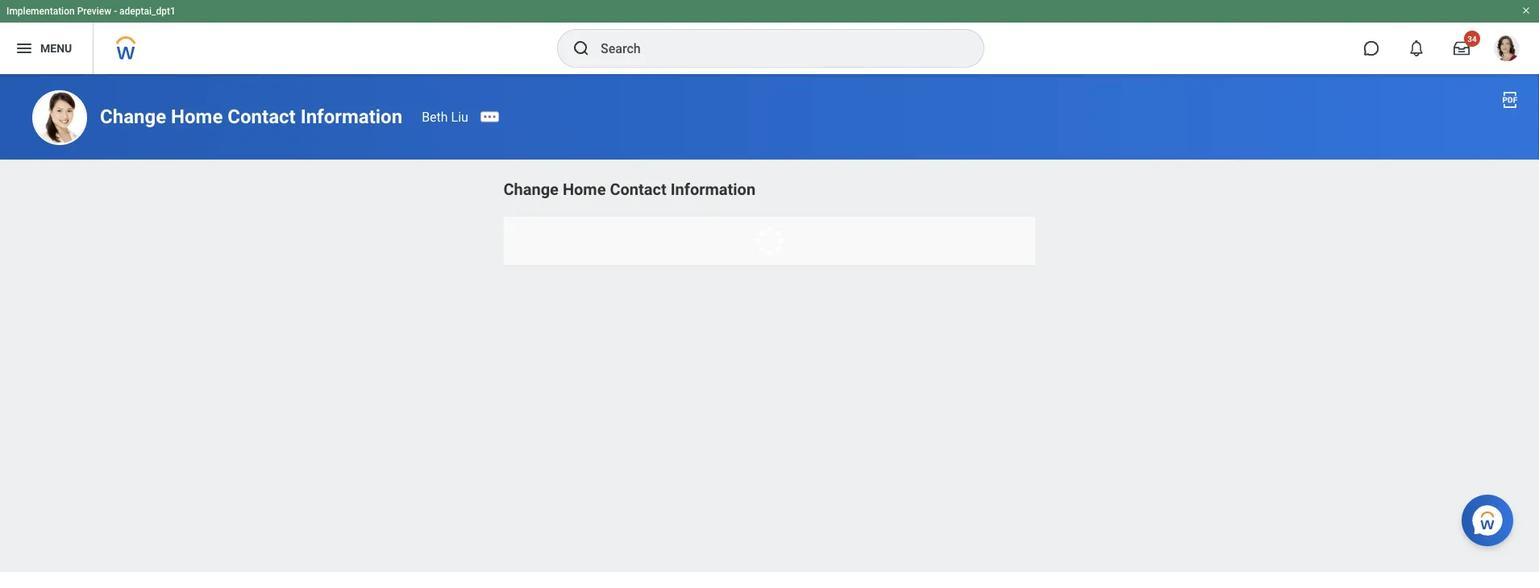 Task type: locate. For each thing, give the bounding box(es) containing it.
0 vertical spatial information
[[301, 105, 403, 128]]

1 vertical spatial change
[[504, 180, 559, 199]]

inbox large image
[[1454, 40, 1470, 56]]

beth liu
[[422, 109, 469, 125]]

34 button
[[1445, 31, 1481, 66]]

1 horizontal spatial change
[[504, 180, 559, 199]]

1 horizontal spatial home
[[563, 180, 606, 199]]

justify image
[[15, 39, 34, 58]]

1 horizontal spatial information
[[671, 180, 756, 199]]

change home contact information inside region
[[504, 180, 756, 199]]

0 vertical spatial contact
[[228, 105, 296, 128]]

0 vertical spatial change home contact information
[[100, 105, 403, 128]]

contact inside region
[[610, 180, 667, 199]]

information
[[301, 105, 403, 128], [671, 180, 756, 199]]

1 vertical spatial home
[[563, 180, 606, 199]]

Search Workday  search field
[[601, 31, 951, 66]]

employee's photo (beth liu) image
[[32, 90, 87, 145]]

0 horizontal spatial change home contact information
[[100, 105, 403, 128]]

implementation preview -   adeptai_dpt1
[[6, 6, 176, 17]]

adeptai_dpt1
[[119, 6, 176, 17]]

1 horizontal spatial change home contact information
[[504, 180, 756, 199]]

change home contact information region
[[504, 177, 1036, 265]]

1 horizontal spatial contact
[[610, 180, 667, 199]]

change inside region
[[504, 180, 559, 199]]

1 vertical spatial information
[[671, 180, 756, 199]]

0 horizontal spatial information
[[301, 105, 403, 128]]

0 vertical spatial home
[[171, 105, 223, 128]]

0 horizontal spatial change
[[100, 105, 166, 128]]

change home contact information
[[100, 105, 403, 128], [504, 180, 756, 199]]

1 vertical spatial change home contact information
[[504, 180, 756, 199]]

implementation
[[6, 6, 75, 17]]

home
[[171, 105, 223, 128], [563, 180, 606, 199]]

1 vertical spatial contact
[[610, 180, 667, 199]]

change
[[100, 105, 166, 128], [504, 180, 559, 199]]

0 horizontal spatial home
[[171, 105, 223, 128]]

contact
[[228, 105, 296, 128], [610, 180, 667, 199]]



Task type: vqa. For each thing, say whether or not it's contained in the screenshot.
Configure Headcount Plan to Pipeline icon at right top
no



Task type: describe. For each thing, give the bounding box(es) containing it.
beth liu link
[[422, 109, 469, 125]]

preview
[[77, 6, 111, 17]]

information inside region
[[671, 180, 756, 199]]

0 vertical spatial change
[[100, 105, 166, 128]]

view printable version (pdf) image
[[1501, 90, 1520, 110]]

-
[[114, 6, 117, 17]]

change home contact information main content
[[0, 74, 1540, 286]]

beth
[[422, 109, 448, 125]]

home inside change home contact information region
[[563, 180, 606, 199]]

close environment banner image
[[1522, 6, 1532, 15]]

34
[[1468, 34, 1478, 44]]

menu
[[40, 42, 72, 55]]

0 horizontal spatial contact
[[228, 105, 296, 128]]

search image
[[572, 39, 591, 58]]

profile logan mcneil image
[[1495, 35, 1520, 65]]

liu
[[451, 109, 469, 125]]

menu button
[[0, 23, 93, 74]]

menu banner
[[0, 0, 1540, 74]]

notifications large image
[[1409, 40, 1425, 56]]



